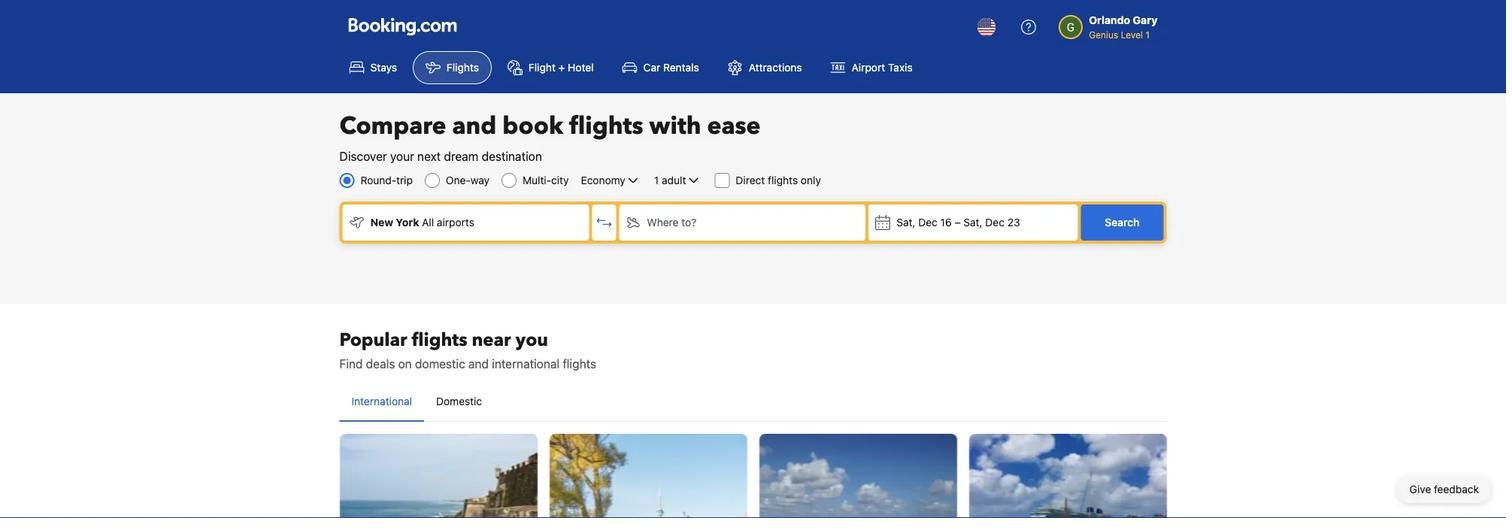 Task type: locate. For each thing, give the bounding box(es) containing it.
level
[[1121, 29, 1143, 40]]

taxis
[[888, 61, 913, 74]]

sat, left 16
[[896, 216, 915, 229]]

1
[[1145, 29, 1150, 40], [654, 174, 659, 186]]

sat,
[[896, 216, 915, 229], [963, 216, 982, 229]]

airports
[[437, 216, 474, 229]]

ease
[[707, 110, 761, 142]]

give feedback
[[1410, 483, 1479, 496]]

dec
[[918, 216, 938, 229], [985, 216, 1005, 229]]

1 horizontal spatial dec
[[985, 216, 1005, 229]]

flights inside compare and book flights with ease discover your next dream destination
[[569, 110, 643, 142]]

sat, dec 16 – sat, dec 23 button
[[869, 205, 1078, 241]]

one-
[[446, 174, 470, 186]]

car rentals link
[[609, 51, 712, 84]]

booking.com logo image
[[349, 18, 457, 36], [349, 18, 457, 36]]

sat, dec 16 – sat, dec 23
[[896, 216, 1020, 229]]

where to? button
[[619, 205, 866, 241]]

adult
[[662, 174, 686, 186]]

popular flights near you find deals on domestic and international flights
[[339, 327, 596, 371]]

on
[[398, 357, 412, 371]]

compare
[[339, 110, 446, 142]]

stays
[[370, 61, 397, 74]]

stays link
[[336, 51, 410, 84]]

flights right international
[[563, 357, 596, 371]]

book
[[503, 110, 563, 142]]

compare and book flights with ease discover your next dream destination
[[339, 110, 761, 164]]

16
[[940, 216, 952, 229]]

where to?
[[647, 216, 696, 229]]

orlando gary genius level 1
[[1089, 14, 1158, 40]]

2 sat, from the left
[[963, 216, 982, 229]]

attractions
[[749, 61, 802, 74]]

hotel
[[568, 61, 594, 74]]

1 down gary
[[1145, 29, 1150, 40]]

and inside popular flights near you find deals on domestic and international flights
[[468, 357, 489, 371]]

multi-city
[[523, 174, 569, 186]]

0 vertical spatial 1
[[1145, 29, 1150, 40]]

flight
[[529, 61, 556, 74]]

tab list
[[339, 382, 1167, 423]]

and
[[452, 110, 497, 142], [468, 357, 489, 371]]

orlando
[[1089, 14, 1130, 26]]

flights link
[[413, 51, 492, 84]]

0 vertical spatial and
[[452, 110, 497, 142]]

flights left only
[[768, 174, 798, 186]]

new york to cancún image
[[759, 434, 957, 518]]

dec left 23
[[985, 216, 1005, 229]]

1 vertical spatial 1
[[654, 174, 659, 186]]

0 horizontal spatial sat,
[[896, 216, 915, 229]]

direct
[[736, 174, 765, 186]]

sat, right –
[[963, 216, 982, 229]]

–
[[955, 216, 961, 229]]

1 horizontal spatial sat,
[[963, 216, 982, 229]]

new york all airports
[[370, 216, 474, 229]]

round-trip
[[361, 174, 413, 186]]

0 horizontal spatial 1
[[654, 174, 659, 186]]

tab list containing international
[[339, 382, 1167, 423]]

0 horizontal spatial dec
[[918, 216, 938, 229]]

1 horizontal spatial 1
[[1145, 29, 1150, 40]]

near
[[472, 327, 511, 352]]

domestic
[[415, 357, 465, 371]]

flight + hotel link
[[495, 51, 606, 84]]

1 vertical spatial and
[[468, 357, 489, 371]]

and up dream
[[452, 110, 497, 142]]

attractions link
[[715, 51, 815, 84]]

flights
[[569, 110, 643, 142], [768, 174, 798, 186], [412, 327, 467, 352], [563, 357, 596, 371]]

+
[[558, 61, 565, 74]]

where
[[647, 216, 679, 229]]

dec left 16
[[918, 216, 938, 229]]

york
[[396, 216, 419, 229]]

international button
[[339, 382, 424, 421]]

car rentals
[[643, 61, 699, 74]]

economy
[[581, 174, 626, 186]]

flights up economy
[[569, 110, 643, 142]]

1 left the adult
[[654, 174, 659, 186]]

next
[[417, 149, 441, 164]]

and down near
[[468, 357, 489, 371]]

car
[[643, 61, 660, 74]]

1 inside dropdown button
[[654, 174, 659, 186]]



Task type: vqa. For each thing, say whether or not it's contained in the screenshot.
Located for Located in the heart of New York, this hotel has an excellent location score of 9.5
no



Task type: describe. For each thing, give the bounding box(es) containing it.
discover
[[339, 149, 387, 164]]

genius
[[1089, 29, 1118, 40]]

new york to oranjestad image
[[969, 434, 1167, 518]]

dream
[[444, 149, 478, 164]]

city
[[551, 174, 569, 186]]

airport taxis
[[852, 61, 913, 74]]

multi-
[[523, 174, 551, 186]]

destination
[[482, 149, 542, 164]]

rentals
[[663, 61, 699, 74]]

flight + hotel
[[529, 61, 594, 74]]

to?
[[681, 216, 696, 229]]

and inside compare and book flights with ease discover your next dream destination
[[452, 110, 497, 142]]

deals
[[366, 357, 395, 371]]

international
[[352, 395, 412, 408]]

airport
[[852, 61, 885, 74]]

way
[[470, 174, 489, 186]]

new york to toronto image
[[549, 434, 747, 518]]

find
[[339, 357, 363, 371]]

airport taxis link
[[818, 51, 925, 84]]

flights up domestic on the bottom left of the page
[[412, 327, 467, 352]]

international
[[492, 357, 559, 371]]

1 adult button
[[653, 171, 703, 189]]

new york to san juan image
[[339, 434, 537, 518]]

1 dec from the left
[[918, 216, 938, 229]]

new
[[370, 216, 393, 229]]

feedback
[[1434, 483, 1479, 496]]

gary
[[1133, 14, 1158, 26]]

flights
[[447, 61, 479, 74]]

popular
[[339, 327, 407, 352]]

round-
[[361, 174, 396, 186]]

give
[[1410, 483, 1431, 496]]

direct flights only
[[736, 174, 821, 186]]

your
[[390, 149, 414, 164]]

domestic
[[436, 395, 482, 408]]

search button
[[1081, 205, 1164, 241]]

all
[[422, 216, 434, 229]]

give feedback button
[[1398, 476, 1491, 503]]

you
[[515, 327, 548, 352]]

1 sat, from the left
[[896, 216, 915, 229]]

1 adult
[[654, 174, 686, 186]]

trip
[[396, 174, 413, 186]]

with
[[649, 110, 701, 142]]

23
[[1007, 216, 1020, 229]]

2 dec from the left
[[985, 216, 1005, 229]]

search
[[1105, 216, 1140, 229]]

1 inside orlando gary genius level 1
[[1145, 29, 1150, 40]]

only
[[801, 174, 821, 186]]

one-way
[[446, 174, 489, 186]]

domestic button
[[424, 382, 494, 421]]



